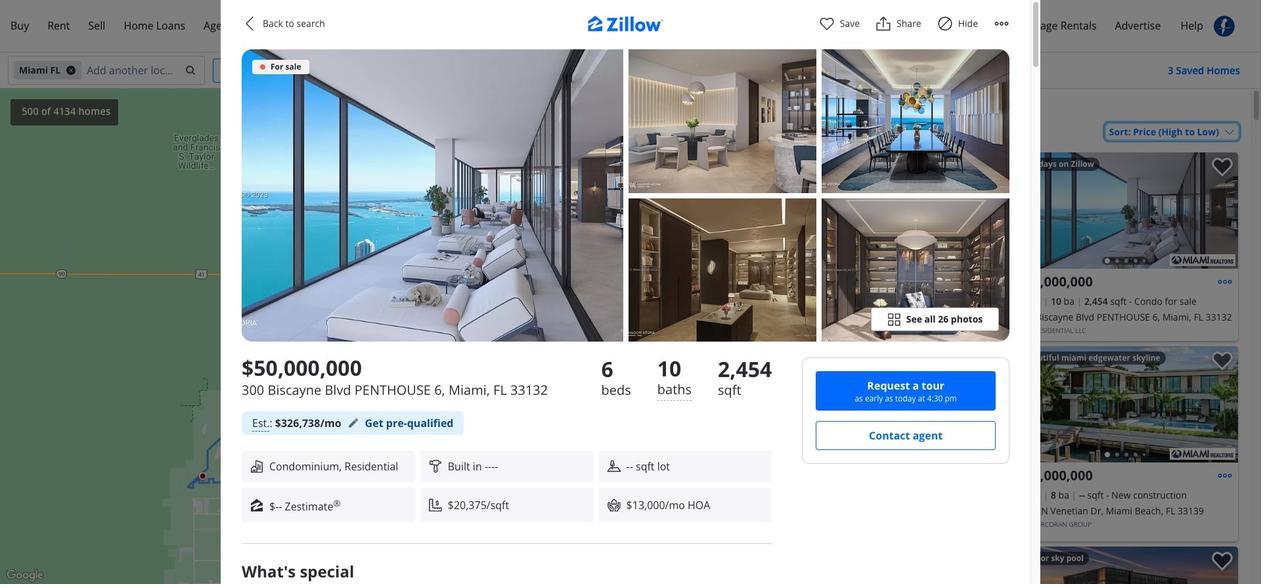 Task type: vqa. For each thing, say whether or not it's contained in the screenshot.
450K
no



Task type: describe. For each thing, give the bounding box(es) containing it.
view larger view of the 4 photo of this home image
[[629, 198, 817, 342]]

property images, use arrow keys to navigate, image 1 of 16 group
[[782, 152, 1008, 272]]

filters element
[[0, 53, 1262, 89]]

remove tag image
[[66, 65, 76, 76]]

view larger view of the 3 photo of this home image
[[822, 49, 1010, 193]]

property images, use arrow keys to navigate, image 1 of 94 group
[[1013, 346, 1239, 466]]

property images, use arrow keys to navigate, image 1 of 26 group
[[1013, 152, 1239, 272]]



Task type: locate. For each thing, give the bounding box(es) containing it.
1061 n venetian dr, miami beach, fl 33139 image
[[1013, 346, 1239, 463], [1171, 448, 1236, 460]]

zillow logo image
[[578, 16, 684, 39]]

map region
[[0, 89, 769, 584]]

view larger view of the 5 photo of this home image
[[822, 198, 1010, 342]]

clear field image
[[183, 65, 194, 76]]

300 biscayne blvd, miami, fl 33130 image
[[782, 152, 1008, 269], [940, 254, 1005, 266]]

main navigation
[[0, 0, 1262, 53]]

view larger view of the 2 photo of this home image
[[629, 49, 817, 193]]

view larger view of the 1 photo of this home image
[[242, 49, 623, 342]]

google image
[[3, 567, 47, 584]]

advertisement element
[[782, 346, 1008, 542]]

1451 brickell ave penthouse 56, miami, fl 33131 image
[[1013, 547, 1239, 584]]

300 biscayne blvd penthouse 6, miami, fl 33132 image
[[1013, 152, 1239, 269], [1171, 254, 1236, 266]]

main content
[[769, 89, 1252, 584]]



